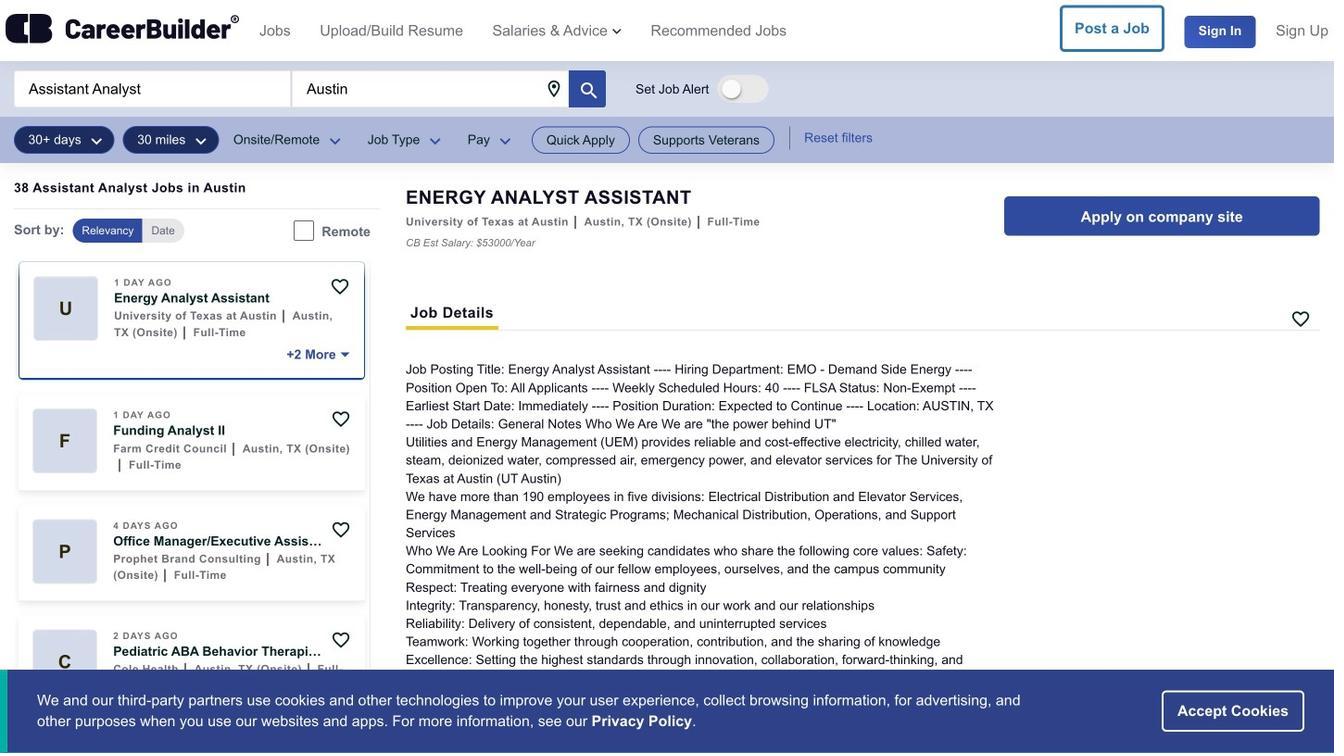 Task type: describe. For each thing, give the bounding box(es) containing it.
careerbuilder - we're building for you image
[[6, 14, 239, 43]]



Task type: locate. For each thing, give the bounding box(es) containing it.
Job search keywords text field
[[14, 70, 291, 107]]

tabs tab list
[[406, 304, 499, 330]]

Job search location text field
[[292, 70, 569, 107]]



Task type: vqa. For each thing, say whether or not it's contained in the screenshot.
Job Search Keywords text field at top
yes



